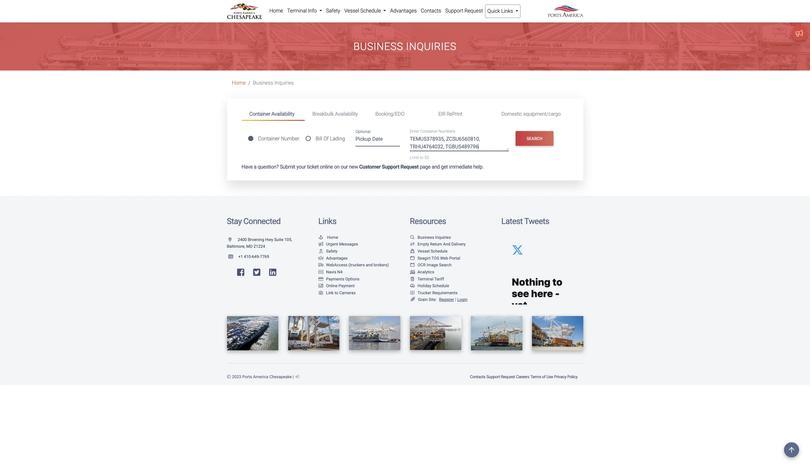 Task type: locate. For each thing, give the bounding box(es) containing it.
0 vertical spatial support
[[445, 8, 463, 14]]

50
[[424, 155, 429, 160]]

0 vertical spatial safety
[[326, 8, 340, 14]]

2 vertical spatial schedule
[[432, 284, 449, 289]]

domestic equipment/cargo
[[501, 111, 561, 117]]

container right enter
[[420, 129, 438, 134]]

schedule for the rightmost vessel schedule link
[[431, 249, 447, 254]]

payment
[[339, 284, 355, 289]]

exchange image
[[410, 243, 415, 247]]

browser image inside seagirt tos web portal link
[[410, 257, 415, 261]]

1 vertical spatial vessel
[[418, 249, 430, 254]]

1 vertical spatial container
[[420, 129, 438, 134]]

0 horizontal spatial links
[[318, 217, 336, 226]]

1 horizontal spatial to
[[420, 155, 423, 160]]

vessel schedule link
[[342, 4, 388, 17], [410, 249, 447, 254]]

and left get
[[432, 164, 440, 170]]

2 horizontal spatial business
[[418, 235, 434, 240]]

2 vertical spatial request
[[501, 375, 515, 380]]

21224
[[254, 244, 265, 249]]

0 horizontal spatial support
[[382, 164, 399, 170]]

1 vertical spatial request
[[401, 164, 419, 170]]

bill of lading
[[316, 136, 345, 142]]

0 horizontal spatial advantages
[[326, 256, 348, 261]]

limit
[[410, 155, 419, 160]]

request left careers on the right of page
[[501, 375, 515, 380]]

0 horizontal spatial business
[[253, 80, 273, 86]]

policy
[[567, 375, 578, 380]]

2 horizontal spatial home
[[327, 235, 338, 240]]

payments options link
[[318, 277, 359, 282]]

safety down urgent
[[326, 249, 338, 254]]

0 horizontal spatial terminal
[[287, 8, 307, 14]]

resources
[[410, 217, 446, 226]]

advantages link
[[388, 4, 419, 17], [318, 256, 348, 261]]

1 vertical spatial search
[[439, 263, 452, 268]]

0 horizontal spatial search
[[439, 263, 452, 268]]

breakbulk availability link
[[305, 108, 368, 120]]

2400
[[238, 238, 247, 242]]

2 vertical spatial inquiries
[[435, 235, 451, 240]]

1 vertical spatial terminal
[[418, 277, 433, 282]]

new
[[349, 164, 358, 170]]

1 vertical spatial advantages link
[[318, 256, 348, 261]]

ticket
[[307, 164, 319, 170]]

1 vertical spatial browser image
[[410, 264, 415, 268]]

request down "limit"
[[401, 164, 419, 170]]

support request
[[445, 8, 483, 14]]

0 vertical spatial search
[[527, 136, 542, 141]]

2 vertical spatial container
[[258, 136, 280, 142]]

0 vertical spatial home
[[269, 8, 283, 14]]

1 vertical spatial |
[[293, 375, 294, 380]]

availability up container number
[[271, 111, 294, 117]]

and
[[432, 164, 440, 170], [366, 263, 373, 268]]

0 vertical spatial terminal
[[287, 8, 307, 14]]

1 vertical spatial safety
[[326, 249, 338, 254]]

ocr image search
[[418, 263, 452, 268]]

domestic
[[501, 111, 522, 117]]

online payment
[[326, 284, 355, 289]]

0 horizontal spatial and
[[366, 263, 373, 268]]

1 horizontal spatial terminal
[[418, 277, 433, 282]]

1 horizontal spatial search
[[527, 136, 542, 141]]

lading
[[330, 136, 345, 142]]

home link
[[267, 4, 285, 17], [232, 80, 246, 86], [318, 235, 338, 240]]

search down web
[[439, 263, 452, 268]]

bullhorn image
[[318, 243, 323, 247]]

md
[[246, 244, 253, 249]]

0 horizontal spatial availability
[[271, 111, 294, 117]]

webaccess (truckers and brokers)
[[326, 263, 389, 268]]

contacts
[[421, 8, 441, 14], [470, 375, 485, 380]]

2 vertical spatial business
[[418, 235, 434, 240]]

0 horizontal spatial |
[[293, 375, 294, 380]]

webaccess
[[326, 263, 347, 268]]

1 horizontal spatial |
[[455, 297, 456, 303]]

1 vertical spatial safety link
[[318, 249, 338, 254]]

1 horizontal spatial availability
[[335, 111, 358, 117]]

availability
[[271, 111, 294, 117], [335, 111, 358, 117]]

1 horizontal spatial vessel
[[418, 249, 430, 254]]

1 vertical spatial support
[[382, 164, 399, 170]]

2 horizontal spatial home link
[[318, 235, 338, 240]]

contacts link
[[419, 4, 443, 17], [469, 372, 486, 383]]

careers link
[[515, 372, 530, 383]]

0 horizontal spatial advantages link
[[318, 256, 348, 261]]

enter container numbers
[[410, 129, 455, 134]]

question?
[[258, 164, 279, 170]]

0 vertical spatial vessel schedule link
[[342, 4, 388, 17]]

1 horizontal spatial business
[[353, 41, 403, 53]]

2 safety from the top
[[326, 249, 338, 254]]

1 horizontal spatial links
[[501, 8, 513, 14]]

0 horizontal spatial to
[[335, 291, 338, 296]]

410-
[[244, 255, 252, 259]]

home
[[269, 8, 283, 14], [232, 80, 246, 86], [327, 235, 338, 240]]

0 horizontal spatial contacts link
[[419, 4, 443, 17]]

request left quick
[[464, 8, 483, 14]]

ship image
[[410, 250, 415, 254]]

browser image inside ocr image search link
[[410, 264, 415, 268]]

0 vertical spatial browser image
[[410, 257, 415, 261]]

payments
[[326, 277, 344, 282]]

1 horizontal spatial request
[[464, 8, 483, 14]]

0 vertical spatial contacts
[[421, 8, 441, 14]]

0 vertical spatial business
[[353, 41, 403, 53]]

terminal for terminal tariff
[[418, 277, 433, 282]]

support request link left quick
[[443, 4, 485, 17]]

0 vertical spatial contacts link
[[419, 4, 443, 17]]

safety link down urgent
[[318, 249, 338, 254]]

to left the 50
[[420, 155, 423, 160]]

2 availability from the left
[[335, 111, 358, 117]]

0 vertical spatial inquiries
[[406, 41, 457, 53]]

of
[[323, 136, 329, 142]]

links up anchor icon on the left
[[318, 217, 336, 226]]

0 horizontal spatial vessel schedule link
[[342, 4, 388, 17]]

7769
[[260, 255, 269, 259]]

connected
[[243, 217, 281, 226]]

0 vertical spatial vessel schedule
[[344, 8, 382, 14]]

2 vertical spatial home
[[327, 235, 338, 240]]

browser image down ship icon
[[410, 257, 415, 261]]

1 vertical spatial contacts link
[[469, 372, 486, 383]]

1 vertical spatial business inquiries
[[253, 80, 294, 86]]

quick links link
[[485, 4, 521, 18]]

vessel
[[344, 8, 359, 14], [418, 249, 430, 254]]

container left number
[[258, 136, 280, 142]]

seagirt
[[418, 256, 431, 261]]

suite
[[274, 238, 283, 242]]

+1
[[238, 255, 243, 259]]

0 vertical spatial safety link
[[324, 4, 342, 17]]

user hard hat image
[[318, 250, 323, 254]]

0 horizontal spatial contacts
[[421, 8, 441, 14]]

1 vertical spatial links
[[318, 217, 336, 226]]

terms
[[530, 375, 541, 380]]

navis
[[326, 270, 336, 275]]

1 horizontal spatial support
[[445, 8, 463, 14]]

availability for container availability
[[271, 111, 294, 117]]

terminal down analytics
[[418, 277, 433, 282]]

safety link
[[324, 4, 342, 17], [318, 249, 338, 254]]

2 horizontal spatial support
[[486, 375, 500, 380]]

1 horizontal spatial vessel schedule
[[418, 249, 447, 254]]

1 horizontal spatial contacts link
[[469, 372, 486, 383]]

0 horizontal spatial home link
[[232, 80, 246, 86]]

search button
[[516, 131, 553, 146]]

numbers
[[439, 129, 455, 134]]

browser image
[[410, 257, 415, 261], [410, 264, 415, 268]]

1 vertical spatial inquiries
[[275, 80, 294, 86]]

1 vertical spatial home link
[[232, 80, 246, 86]]

0 horizontal spatial vessel schedule
[[344, 8, 382, 14]]

request
[[464, 8, 483, 14], [401, 164, 419, 170], [501, 375, 515, 380]]

safety link right info
[[324, 4, 342, 17]]

terminal tariff link
[[410, 277, 444, 282]]

0 vertical spatial container
[[249, 111, 270, 117]]

domestic equipment/cargo link
[[494, 108, 568, 120]]

1 horizontal spatial vessel schedule link
[[410, 249, 447, 254]]

2 horizontal spatial request
[[501, 375, 515, 380]]

optional
[[355, 129, 370, 134]]

baltimore,
[[227, 244, 245, 249]]

1 browser image from the top
[[410, 257, 415, 261]]

schedule
[[360, 8, 381, 14], [431, 249, 447, 254], [432, 284, 449, 289]]

and
[[443, 242, 450, 247]]

search down the domestic equipment/cargo link
[[527, 136, 542, 141]]

get
[[441, 164, 448, 170]]

to for 50
[[420, 155, 423, 160]]

| left login
[[455, 297, 456, 303]]

map marker alt image
[[228, 238, 237, 242]]

online
[[326, 284, 338, 289]]

0 vertical spatial schedule
[[360, 8, 381, 14]]

latest tweets
[[501, 217, 549, 226]]

| left sign in image
[[293, 375, 294, 380]]

0 horizontal spatial home
[[232, 80, 246, 86]]

0 vertical spatial advantages link
[[388, 4, 419, 17]]

1 vertical spatial advantages
[[326, 256, 348, 261]]

0 vertical spatial support request link
[[443, 4, 485, 17]]

terminal left info
[[287, 8, 307, 14]]

1 vertical spatial home
[[232, 80, 246, 86]]

1 vertical spatial to
[[335, 291, 338, 296]]

container up container number
[[249, 111, 270, 117]]

1 horizontal spatial home
[[269, 8, 283, 14]]

and left brokers)
[[366, 263, 373, 268]]

to for cameras
[[335, 291, 338, 296]]

reprint
[[447, 111, 462, 117]]

1 vertical spatial vessel schedule link
[[410, 249, 447, 254]]

container storage image
[[318, 271, 323, 275]]

link to cameras
[[326, 291, 356, 296]]

browser image up analytics icon
[[410, 264, 415, 268]]

help.
[[473, 164, 484, 170]]

1 vertical spatial contacts
[[470, 375, 485, 380]]

container availability
[[249, 111, 294, 117]]

terminal
[[287, 8, 307, 14], [418, 277, 433, 282]]

support request link left careers on the right of page
[[486, 372, 515, 383]]

0 vertical spatial |
[[455, 297, 456, 303]]

2 vertical spatial home link
[[318, 235, 338, 240]]

container for container availability
[[249, 111, 270, 117]]

1 horizontal spatial contacts
[[470, 375, 485, 380]]

1 vertical spatial business
[[253, 80, 273, 86]]

trucker
[[418, 291, 431, 296]]

site:
[[429, 298, 437, 303]]

safety right info
[[326, 8, 340, 14]]

search image
[[410, 236, 415, 240]]

number
[[281, 136, 299, 142]]

twitter square image
[[253, 269, 260, 277]]

image
[[427, 263, 438, 268]]

links right quick
[[501, 8, 513, 14]]

0 vertical spatial vessel
[[344, 8, 359, 14]]

enter
[[410, 129, 419, 134]]

return
[[430, 242, 442, 247]]

1 availability from the left
[[271, 111, 294, 117]]

0 vertical spatial home link
[[267, 4, 285, 17]]

1 safety from the top
[[326, 8, 340, 14]]

terminal info
[[287, 8, 318, 14]]

bill
[[316, 136, 322, 142]]

careers
[[516, 375, 529, 380]]

0 vertical spatial to
[[420, 155, 423, 160]]

tos
[[431, 256, 439, 261]]

2 browser image from the top
[[410, 264, 415, 268]]

home link for urgent messages link
[[318, 235, 338, 240]]

1 vertical spatial schedule
[[431, 249, 447, 254]]

1 horizontal spatial advantages link
[[388, 4, 419, 17]]

0 horizontal spatial request
[[401, 164, 419, 170]]

availability right the breakbulk
[[335, 111, 358, 117]]

1 horizontal spatial home link
[[267, 4, 285, 17]]

to right link
[[335, 291, 338, 296]]

a
[[254, 164, 256, 170]]



Task type: vqa. For each thing, say whether or not it's contained in the screenshot.
Business to the middle
yes



Task type: describe. For each thing, give the bounding box(es) containing it.
camera image
[[318, 291, 323, 296]]

(truckers
[[349, 263, 365, 268]]

0 vertical spatial request
[[464, 8, 483, 14]]

empty
[[418, 242, 429, 247]]

Optional text field
[[355, 134, 400, 147]]

info
[[308, 8, 317, 14]]

analytics
[[418, 270, 434, 275]]

immediate
[[449, 164, 472, 170]]

2023 ports america chesapeake |
[[231, 375, 295, 380]]

use
[[546, 375, 553, 380]]

safety link for the leftmost vessel schedule link
[[324, 4, 342, 17]]

bells image
[[410, 284, 415, 289]]

649-
[[252, 255, 260, 259]]

options
[[345, 277, 359, 282]]

holiday
[[418, 284, 431, 289]]

have a question? submit your ticket online on our new customer support request page and get immediate help.
[[242, 164, 484, 170]]

search inside 'button'
[[527, 136, 542, 141]]

105,
[[284, 238, 292, 242]]

on
[[334, 164, 340, 170]]

privacy
[[554, 375, 566, 380]]

requirements
[[432, 291, 458, 296]]

portal
[[449, 256, 460, 261]]

tariff
[[434, 277, 444, 282]]

online payment link
[[318, 284, 355, 289]]

quick
[[487, 8, 500, 14]]

eir
[[438, 111, 445, 117]]

contacts for contacts
[[421, 8, 441, 14]]

file invoice image
[[410, 278, 415, 282]]

stay
[[227, 217, 242, 226]]

1 horizontal spatial and
[[432, 164, 440, 170]]

ports
[[242, 375, 252, 380]]

availability for breakbulk availability
[[335, 111, 358, 117]]

booking/edo link
[[368, 108, 431, 120]]

seagirt tos web portal
[[418, 256, 460, 261]]

holiday schedule
[[418, 284, 449, 289]]

breakbulk
[[312, 111, 334, 117]]

ocr image search link
[[410, 263, 452, 268]]

breakbulk availability
[[312, 111, 358, 117]]

business inquiries link
[[410, 235, 451, 240]]

schedule for holiday schedule 'link'
[[432, 284, 449, 289]]

go to top image
[[784, 443, 799, 458]]

limit to 50
[[410, 155, 429, 160]]

2400 broening hwy suite 105, baltimore, md 21224
[[227, 238, 292, 249]]

page
[[420, 164, 431, 170]]

grain
[[418, 298, 428, 303]]

0 vertical spatial advantages
[[390, 8, 417, 14]]

privacy policy link
[[554, 372, 578, 383]]

america
[[253, 375, 268, 380]]

0 vertical spatial links
[[501, 8, 513, 14]]

latest
[[501, 217, 523, 226]]

online
[[320, 164, 333, 170]]

payments options
[[326, 277, 359, 282]]

+1 410-649-7769 link
[[227, 255, 269, 259]]

safety link for the bottommost advantages link
[[318, 249, 338, 254]]

truck container image
[[318, 264, 323, 268]]

our
[[341, 164, 348, 170]]

terminal tariff
[[418, 277, 444, 282]]

wheat image
[[410, 298, 416, 302]]

1 vertical spatial vessel schedule
[[418, 249, 447, 254]]

0 horizontal spatial vessel
[[344, 8, 359, 14]]

1 vertical spatial support request link
[[486, 372, 515, 383]]

home for home link to the left
[[232, 80, 246, 86]]

submit
[[280, 164, 295, 170]]

credit card front image
[[318, 284, 323, 289]]

2 vertical spatial business inquiries
[[418, 235, 451, 240]]

terminal for terminal info
[[287, 8, 307, 14]]

2400 broening hwy suite 105, baltimore, md 21224 link
[[227, 238, 292, 249]]

schedule inside vessel schedule link
[[360, 8, 381, 14]]

contacts support request careers terms of use privacy policy
[[470, 375, 578, 380]]

contacts for contacts support request careers terms of use privacy policy
[[470, 375, 485, 380]]

navis n4
[[326, 270, 343, 275]]

0 horizontal spatial support request link
[[443, 4, 485, 17]]

0 vertical spatial business inquiries
[[353, 41, 457, 53]]

urgent messages link
[[318, 242, 358, 247]]

credit card image
[[318, 278, 323, 282]]

container number
[[258, 136, 299, 142]]

2 vertical spatial support
[[486, 375, 500, 380]]

hand receiving image
[[318, 257, 323, 261]]

register
[[439, 298, 454, 303]]

trucker requirements
[[418, 291, 458, 296]]

copyright image
[[227, 376, 231, 380]]

login link
[[457, 298, 467, 303]]

home link for terminal info link
[[267, 4, 285, 17]]

seagirt tos web portal link
[[410, 256, 460, 261]]

your
[[296, 164, 306, 170]]

ocr
[[418, 263, 426, 268]]

urgent
[[326, 242, 338, 247]]

empty return and delivery
[[418, 242, 466, 247]]

browser image for seagirt
[[410, 257, 415, 261]]

terminal info link
[[285, 4, 324, 17]]

cameras
[[339, 291, 356, 296]]

1 vertical spatial and
[[366, 263, 373, 268]]

holiday schedule link
[[410, 284, 449, 289]]

navis n4 link
[[318, 270, 343, 275]]

anchor image
[[318, 236, 323, 240]]

browser image for ocr
[[410, 264, 415, 268]]

link
[[326, 291, 334, 296]]

list alt image
[[410, 291, 415, 296]]

webaccess (truckers and brokers) link
[[318, 263, 389, 268]]

Enter Container Numbers text field
[[410, 135, 509, 151]]

empty return and delivery link
[[410, 242, 466, 247]]

facebook square image
[[237, 269, 244, 277]]

delivery
[[451, 242, 466, 247]]

tweets
[[524, 217, 549, 226]]

phone office image
[[228, 255, 238, 259]]

container for container number
[[258, 136, 280, 142]]

stay connected
[[227, 217, 281, 226]]

brokers)
[[374, 263, 389, 268]]

n4
[[337, 270, 343, 275]]

analytics link
[[410, 270, 434, 275]]

home for home link for terminal info link
[[269, 8, 283, 14]]

analytics image
[[410, 271, 415, 275]]

broening
[[248, 238, 264, 242]]

grain site: register | login
[[418, 297, 467, 303]]

linkedin image
[[269, 269, 276, 277]]

vessel schedule inside vessel schedule link
[[344, 8, 382, 14]]

web
[[440, 256, 448, 261]]

register link
[[438, 298, 454, 303]]

sign in image
[[295, 376, 299, 380]]



